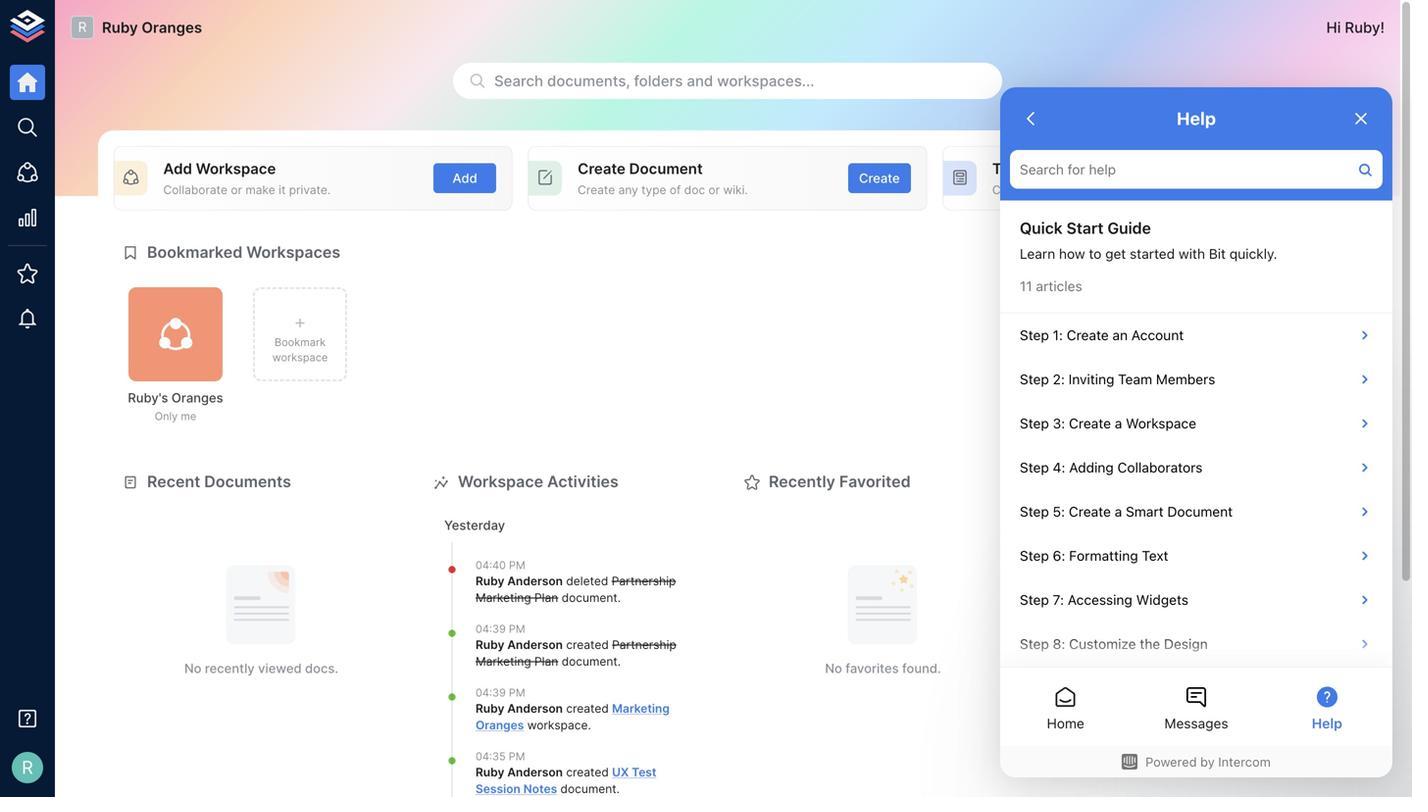 Task type: locate. For each thing, give the bounding box(es) containing it.
1 vertical spatial partnership
[[612, 638, 677, 653]]

no left favorites
[[825, 661, 843, 676]]

0 vertical spatial help image
[[1047, 502, 1342, 580]]

4 anderson from the top
[[508, 766, 563, 780]]

dialog
[[1001, 87, 1393, 778]]

found.
[[903, 661, 942, 676]]

0 vertical spatial documents
[[1071, 341, 1135, 355]]

and down gallery
[[1069, 183, 1090, 197]]

2 vertical spatial ruby anderson created
[[476, 766, 612, 780]]

or inside create document create any type of doc or wiki.
[[709, 183, 720, 197]]

0 vertical spatial 04:39 pm
[[476, 623, 526, 636]]

0 horizontal spatial no
[[184, 661, 202, 676]]

upgrade inside you are on the free plan. upgrade to unlock unlimited docs.
[[1084, 298, 1140, 315]]

0 vertical spatial marketing
[[476, 591, 531, 605]]

private.
[[289, 183, 331, 197]]

0 vertical spatial created
[[566, 638, 609, 653]]

1 or from the left
[[231, 183, 242, 197]]

document . down ux
[[557, 782, 620, 797]]

unlimited
[[1207, 298, 1266, 315]]

created up workspace .
[[566, 702, 609, 716]]

no for recent
[[184, 661, 202, 676]]

search
[[495, 72, 544, 90]]

04:39 pm up 04:35 pm
[[476, 687, 526, 700]]

favorites
[[846, 661, 899, 676]]

0 horizontal spatial add
[[163, 160, 192, 178]]

0 vertical spatial partnership
[[612, 575, 676, 589]]

workspace up 'ux test session notes'
[[528, 719, 588, 733]]

document down deleted
[[562, 591, 618, 605]]

0 vertical spatial plan
[[535, 591, 559, 605]]

or
[[231, 183, 242, 197], [709, 183, 720, 197]]

ruby anderson created
[[476, 638, 612, 653], [476, 702, 612, 716], [476, 766, 612, 780]]

you
[[1081, 268, 1113, 290]]

plan up "marketing oranges"
[[535, 655, 559, 669]]

document . for 04:40 pm
[[559, 591, 621, 605]]

workspace inside "add workspace collaborate or make it private."
[[196, 160, 276, 178]]

document
[[562, 591, 618, 605], [562, 655, 618, 669], [561, 782, 617, 797]]

0 horizontal spatial upgrade
[[1084, 298, 1140, 315]]

anderson up notes
[[508, 766, 563, 780]]

on
[[1149, 268, 1171, 290]]

bookmarked
[[147, 243, 243, 262]]

search documents, folders and workspaces...
[[495, 72, 815, 90]]

upgrade down you
[[1084, 298, 1140, 315]]

04:35
[[476, 751, 506, 764]]

1 vertical spatial workspace
[[528, 719, 588, 733]]

and inside template gallery create faster and get inspired.
[[1069, 183, 1090, 197]]

04:40
[[476, 559, 506, 572]]

add
[[163, 160, 192, 178], [453, 171, 478, 186]]

oranges
[[142, 19, 202, 36], [172, 390, 223, 406], [476, 719, 524, 733]]

workspace .
[[524, 719, 591, 733]]

documents left used
[[1071, 341, 1135, 355]]

marketing oranges link
[[476, 702, 670, 733]]

add workspace collaborate or make it private.
[[163, 160, 331, 197]]

0 horizontal spatial docs.
[[305, 661, 339, 676]]

2 vertical spatial document
[[561, 782, 617, 797]]

04:39 pm down 04:40 pm
[[476, 623, 526, 636]]

2 no from the left
[[825, 661, 843, 676]]

ruby anderson created up workspace .
[[476, 702, 612, 716]]

.
[[618, 591, 621, 605], [618, 655, 621, 669], [588, 719, 591, 733], [617, 782, 620, 797]]

help image
[[1047, 502, 1342, 580], [1047, 601, 1342, 679], [1047, 701, 1342, 779]]

ruby anderson created up notes
[[476, 766, 612, 780]]

pm
[[509, 559, 526, 572], [509, 623, 526, 636], [509, 687, 526, 700], [509, 751, 525, 764]]

1 partnership marketing plan from the top
[[476, 575, 676, 605]]

documents,
[[547, 72, 630, 90]]

add inside button
[[453, 171, 478, 186]]

oranges inside ruby's oranges only me
[[172, 390, 223, 406]]

pm right 04:40
[[509, 559, 526, 572]]

1 vertical spatial docs.
[[305, 661, 339, 676]]

plan for deleted
[[535, 591, 559, 605]]

04:39 up 04:35
[[476, 687, 506, 700]]

unlock
[[1161, 298, 1203, 315]]

1 vertical spatial document
[[562, 655, 618, 669]]

0 vertical spatial 04:39
[[476, 623, 506, 636]]

oranges for marketing oranges
[[476, 719, 524, 733]]

partnership marketing plan for deleted
[[476, 575, 676, 605]]

only
[[155, 410, 178, 423]]

1 plan from the top
[[535, 591, 559, 605]]

workspace
[[272, 351, 328, 364], [528, 719, 588, 733]]

1 ruby anderson created from the top
[[476, 638, 612, 653]]

r
[[78, 19, 87, 35], [22, 757, 33, 779]]

1 vertical spatial partnership marketing plan
[[476, 638, 677, 669]]

1 horizontal spatial r
[[78, 19, 87, 35]]

created down deleted
[[566, 638, 609, 653]]

1 vertical spatial marketing
[[476, 655, 531, 669]]

workspaces...
[[717, 72, 815, 90]]

workspace activities
[[458, 473, 619, 492]]

2 vertical spatial oranges
[[476, 719, 524, 733]]

2 vertical spatial help image
[[1047, 701, 1342, 779]]

type
[[642, 183, 667, 197]]

1 horizontal spatial and
[[1069, 183, 1090, 197]]

bookmark
[[275, 336, 326, 349]]

and inside button
[[687, 72, 714, 90]]

anderson up workspace .
[[508, 702, 563, 716]]

plan down the "ruby anderson deleted"
[[535, 591, 559, 605]]

template gallery create faster and get inspired.
[[993, 160, 1162, 197]]

2 04:39 pm from the top
[[476, 687, 526, 700]]

upgrade
[[1084, 298, 1140, 315], [1166, 420, 1223, 436]]

no left recently
[[184, 661, 202, 676]]

04:39 for document
[[476, 623, 506, 636]]

upgrade down used
[[1166, 420, 1223, 436]]

bookmarked workspaces
[[147, 243, 341, 262]]

wiki.
[[724, 183, 748, 197]]

document . down deleted
[[559, 591, 621, 605]]

1 vertical spatial plan
[[535, 655, 559, 669]]

document . up "marketing oranges"
[[559, 655, 621, 669]]

docs. inside you are on the free plan. upgrade to unlock unlimited docs.
[[1270, 298, 1306, 315]]

0 horizontal spatial or
[[231, 183, 242, 197]]

or left make
[[231, 183, 242, 197]]

1 horizontal spatial docs.
[[1270, 298, 1306, 315]]

2 plan from the top
[[535, 655, 559, 669]]

docs.
[[1270, 298, 1306, 315], [305, 661, 339, 676]]

ux
[[612, 766, 629, 780]]

ruby's oranges only me
[[128, 390, 223, 423]]

add inside "add workspace collaborate or make it private."
[[163, 160, 192, 178]]

pm down the "ruby anderson deleted"
[[509, 623, 526, 636]]

recent documents
[[147, 473, 291, 492]]

marketing
[[476, 591, 531, 605], [476, 655, 531, 669], [612, 702, 670, 716]]

1 vertical spatial r
[[22, 757, 33, 779]]

1 vertical spatial 04:39
[[476, 687, 506, 700]]

of
[[670, 183, 681, 197]]

created left ux
[[566, 766, 609, 780]]

ruby anderson deleted
[[476, 575, 612, 589]]

and
[[687, 72, 714, 90], [1069, 183, 1090, 197]]

1 horizontal spatial documents
[[1071, 341, 1135, 355]]

1 horizontal spatial add
[[453, 171, 478, 186]]

marketing oranges
[[476, 702, 670, 733]]

plan
[[535, 591, 559, 605], [535, 655, 559, 669]]

0 horizontal spatial workspace
[[272, 351, 328, 364]]

1 04:39 pm from the top
[[476, 623, 526, 636]]

1 vertical spatial documents
[[204, 473, 291, 492]]

1 vertical spatial help image
[[1047, 601, 1342, 679]]

1 horizontal spatial or
[[709, 183, 720, 197]]

0 vertical spatial oranges
[[142, 19, 202, 36]]

ruby
[[102, 19, 138, 36], [1346, 19, 1381, 36], [476, 575, 505, 589], [476, 638, 505, 653], [476, 702, 505, 716], [476, 766, 505, 780]]

no recently viewed docs.
[[184, 661, 339, 676]]

2 or from the left
[[709, 183, 720, 197]]

docs. down plan.
[[1270, 298, 1306, 315]]

partnership
[[612, 575, 676, 589], [612, 638, 677, 653]]

create inside button
[[859, 171, 900, 186]]

no for recently
[[825, 661, 843, 676]]

create document create any type of doc or wiki.
[[578, 160, 748, 197]]

04:39 pm for workspace .
[[476, 687, 526, 700]]

1 vertical spatial and
[[1069, 183, 1090, 197]]

no
[[184, 661, 202, 676], [825, 661, 843, 676]]

create
[[578, 160, 626, 178], [859, 171, 900, 186], [578, 183, 615, 197], [993, 183, 1030, 197]]

docs. right viewed
[[305, 661, 339, 676]]

1 vertical spatial 04:39 pm
[[476, 687, 526, 700]]

04:39
[[476, 623, 506, 636], [476, 687, 506, 700]]

ruby anderson created down the "ruby anderson deleted"
[[476, 638, 612, 653]]

documents right recent
[[204, 473, 291, 492]]

2 04:39 from the top
[[476, 687, 506, 700]]

1 horizontal spatial no
[[825, 661, 843, 676]]

pm up workspace .
[[509, 687, 526, 700]]

marketing up test
[[612, 702, 670, 716]]

anderson down the "ruby anderson deleted"
[[508, 638, 563, 653]]

marketing inside "marketing oranges"
[[612, 702, 670, 716]]

1 04:39 from the top
[[476, 623, 506, 636]]

document down ux
[[561, 782, 617, 797]]

it
[[279, 183, 286, 197]]

add button
[[434, 163, 497, 193]]

documents
[[1071, 341, 1135, 355], [204, 473, 291, 492]]

1 vertical spatial upgrade
[[1166, 420, 1223, 436]]

0 vertical spatial workspace
[[272, 351, 328, 364]]

0 horizontal spatial r
[[22, 757, 33, 779]]

document .
[[559, 591, 621, 605], [559, 655, 621, 669], [557, 782, 620, 797]]

2 anderson from the top
[[508, 638, 563, 653]]

or right doc
[[709, 183, 720, 197]]

ruby anderson created for marketing
[[476, 702, 612, 716]]

folders
[[634, 72, 683, 90]]

0 vertical spatial r
[[78, 19, 87, 35]]

gallery
[[1063, 160, 1113, 178]]

0 horizontal spatial and
[[687, 72, 714, 90]]

ruby's
[[128, 390, 168, 406]]

2 vertical spatial document .
[[557, 782, 620, 797]]

2 pm from the top
[[509, 623, 526, 636]]

r button
[[6, 747, 49, 790]]

0 vertical spatial document
[[562, 591, 618, 605]]

anderson
[[508, 575, 563, 589], [508, 638, 563, 653], [508, 702, 563, 716], [508, 766, 563, 780]]

workspace down bookmark
[[272, 351, 328, 364]]

oranges inside "marketing oranges"
[[476, 719, 524, 733]]

documents used
[[1071, 341, 1167, 355]]

workspace up yesterday
[[458, 473, 544, 492]]

2 vertical spatial marketing
[[612, 702, 670, 716]]

0 vertical spatial ruby anderson created
[[476, 638, 612, 653]]

1 vertical spatial created
[[566, 702, 609, 716]]

2 created from the top
[[566, 702, 609, 716]]

created
[[566, 638, 609, 653], [566, 702, 609, 716], [566, 766, 609, 780]]

anderson down 04:40 pm
[[508, 575, 563, 589]]

0 horizontal spatial workspace
[[196, 160, 276, 178]]

1 horizontal spatial upgrade
[[1166, 420, 1223, 436]]

workspace up make
[[196, 160, 276, 178]]

0 vertical spatial document .
[[559, 591, 621, 605]]

partnership marketing plan up "marketing oranges"
[[476, 638, 677, 669]]

hi
[[1327, 19, 1342, 36]]

partnership marketing plan
[[476, 575, 676, 605], [476, 638, 677, 669]]

marketing down 04:40 pm
[[476, 591, 531, 605]]

2 ruby anderson created from the top
[[476, 702, 612, 716]]

pm right 04:35
[[509, 751, 525, 764]]

ux test session notes
[[476, 766, 657, 797]]

1 vertical spatial ruby anderson created
[[476, 702, 612, 716]]

session
[[476, 782, 521, 797]]

04:35 pm
[[476, 751, 525, 764]]

0 vertical spatial workspace
[[196, 160, 276, 178]]

3 created from the top
[[566, 766, 609, 780]]

document
[[630, 160, 703, 178]]

0 vertical spatial and
[[687, 72, 714, 90]]

bookmark workspace button
[[253, 287, 347, 382]]

3 ruby anderson created from the top
[[476, 766, 612, 780]]

1 vertical spatial workspace
[[458, 473, 544, 492]]

04:39 down 04:40
[[476, 623, 506, 636]]

2 partnership marketing plan from the top
[[476, 638, 677, 669]]

partnership marketing plan down 04:40 pm
[[476, 575, 676, 605]]

document . for 04:35 pm
[[557, 782, 620, 797]]

1 vertical spatial oranges
[[172, 390, 223, 406]]

document up "marketing oranges"
[[562, 655, 618, 669]]

favorited
[[840, 473, 911, 492]]

0 vertical spatial docs.
[[1270, 298, 1306, 315]]

to
[[1144, 298, 1157, 315]]

marketing up workspace .
[[476, 655, 531, 669]]

0 vertical spatial partnership marketing plan
[[476, 575, 676, 605]]

2 vertical spatial created
[[566, 766, 609, 780]]

1 no from the left
[[184, 661, 202, 676]]

0 vertical spatial upgrade
[[1084, 298, 1140, 315]]

0 horizontal spatial documents
[[204, 473, 291, 492]]

and right folders
[[687, 72, 714, 90]]

marketing for ruby anderson created
[[476, 655, 531, 669]]

1 vertical spatial document .
[[559, 655, 621, 669]]

partnership marketing plan for created
[[476, 638, 677, 669]]



Task type: describe. For each thing, give the bounding box(es) containing it.
3 pm from the top
[[509, 687, 526, 700]]

document for 04:40 pm
[[562, 591, 618, 605]]

1 anderson from the top
[[508, 575, 563, 589]]

1 help image from the top
[[1047, 502, 1342, 580]]

3 help image from the top
[[1047, 701, 1342, 779]]

marketing for ruby anderson deleted
[[476, 591, 531, 605]]

04:39 for workspace
[[476, 687, 506, 700]]

ux test session notes link
[[476, 766, 657, 797]]

document for 04:39 pm
[[562, 655, 618, 669]]

get
[[1093, 183, 1111, 197]]

4 pm from the top
[[509, 751, 525, 764]]

search documents, folders and workspaces... button
[[453, 63, 1003, 99]]

2 help image from the top
[[1047, 601, 1342, 679]]

or inside "add workspace collaborate or make it private."
[[231, 183, 242, 197]]

me
[[181, 410, 197, 423]]

any
[[619, 183, 639, 197]]

plan for created
[[535, 655, 559, 669]]

1 pm from the top
[[509, 559, 526, 572]]

hi ruby !
[[1327, 19, 1385, 36]]

recently favorited
[[769, 473, 911, 492]]

free
[[1208, 268, 1251, 290]]

upgrade inside upgrade button
[[1166, 420, 1223, 436]]

template
[[993, 160, 1059, 178]]

create inside template gallery create faster and get inspired.
[[993, 183, 1030, 197]]

recent
[[147, 473, 200, 492]]

04:39 pm for document .
[[476, 623, 526, 636]]

created for ux
[[566, 766, 609, 780]]

test
[[632, 766, 657, 780]]

yesterday
[[444, 518, 505, 533]]

add for add workspace collaborate or make it private.
[[163, 160, 192, 178]]

add for add
[[453, 171, 478, 186]]

plan.
[[1255, 268, 1308, 290]]

1 horizontal spatial workspace
[[528, 719, 588, 733]]

bookmark workspace
[[272, 336, 328, 364]]

04:40 pm
[[476, 559, 526, 572]]

r inside r button
[[22, 757, 33, 779]]

ruby oranges
[[102, 19, 202, 36]]

partnership for deleted
[[612, 575, 676, 589]]

recently
[[769, 473, 836, 492]]

create button
[[849, 163, 911, 193]]

faster
[[1033, 183, 1066, 197]]

recently
[[205, 661, 255, 676]]

workspace inside button
[[272, 351, 328, 364]]

workspaces
[[247, 243, 341, 262]]

the
[[1175, 268, 1203, 290]]

created for marketing
[[566, 702, 609, 716]]

activities
[[548, 473, 619, 492]]

you are on the free plan. upgrade to unlock unlimited docs.
[[1081, 268, 1308, 315]]

no favorites found.
[[825, 661, 942, 676]]

oranges for ruby oranges
[[142, 19, 202, 36]]

document . for 04:39 pm
[[559, 655, 621, 669]]

partnership for created
[[612, 638, 677, 653]]

upgrade button
[[1150, 410, 1239, 446]]

!
[[1381, 19, 1385, 36]]

notes
[[524, 782, 557, 797]]

ruby anderson created for ux
[[476, 766, 612, 780]]

used
[[1138, 341, 1167, 355]]

1 horizontal spatial workspace
[[458, 473, 544, 492]]

1 created from the top
[[566, 638, 609, 653]]

inspired.
[[1115, 183, 1162, 197]]

3 anderson from the top
[[508, 702, 563, 716]]

viewed
[[258, 661, 302, 676]]

oranges for ruby's oranges only me
[[172, 390, 223, 406]]

doc
[[685, 183, 706, 197]]

make
[[246, 183, 276, 197]]

deleted
[[566, 575, 609, 589]]

are
[[1118, 268, 1145, 290]]

document for 04:35 pm
[[561, 782, 617, 797]]

collaborate
[[163, 183, 228, 197]]



Task type: vqa. For each thing, say whether or not it's contained in the screenshot.
Help
no



